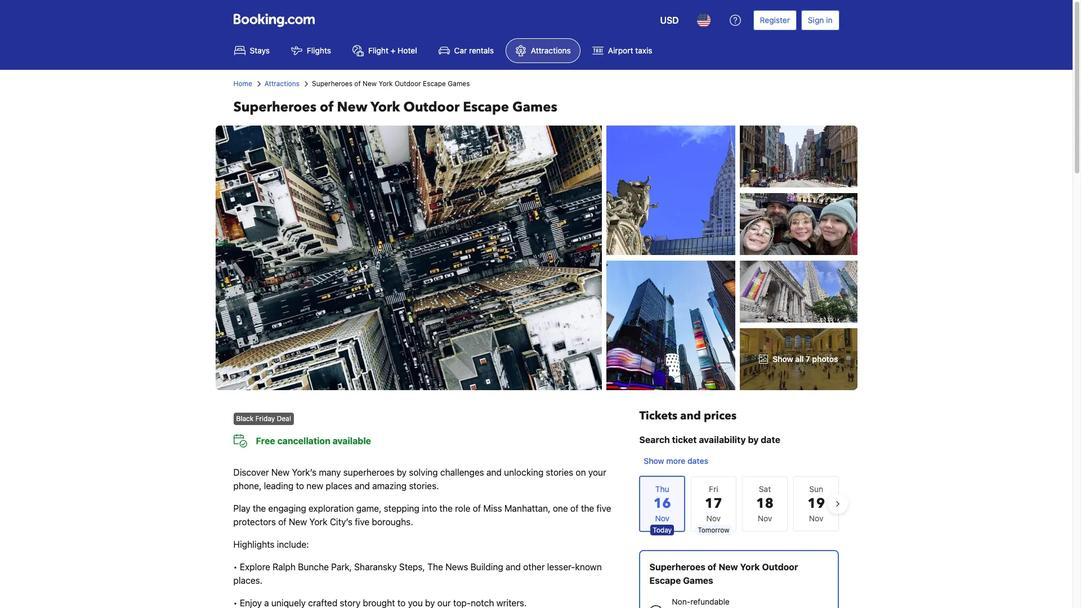 Task type: vqa. For each thing, say whether or not it's contained in the screenshot.
middle the
yes



Task type: locate. For each thing, give the bounding box(es) containing it.
of inside the superheroes of new york outdoor escape games
[[708, 562, 717, 572]]

york
[[379, 79, 393, 88], [371, 98, 400, 117], [309, 517, 328, 527], [740, 562, 760, 572]]

in
[[826, 15, 833, 25]]

0 vertical spatial five
[[597, 503, 611, 514]]

0 horizontal spatial the
[[253, 503, 266, 514]]

0 vertical spatial outdoor
[[395, 79, 421, 88]]

2 horizontal spatial nov
[[809, 514, 824, 523]]

2 vertical spatial outdoor
[[762, 562, 798, 572]]

1 vertical spatial five
[[355, 517, 370, 527]]

amazing
[[372, 481, 407, 491]]

nov down 18
[[758, 514, 772, 523]]

superheroes down the flights
[[312, 79, 352, 88]]

photos
[[812, 354, 838, 364]]

0 vertical spatial show
[[773, 354, 793, 364]]

escape
[[423, 79, 446, 88], [463, 98, 509, 117], [650, 576, 681, 586]]

lesser-
[[547, 562, 575, 572]]

engaging
[[268, 503, 306, 514]]

3 the from the left
[[581, 503, 594, 514]]

nov down 19
[[809, 514, 824, 523]]

on
[[576, 467, 586, 478]]

show down search
[[644, 456, 664, 466]]

0 horizontal spatial five
[[355, 517, 370, 527]]

the right into
[[440, 503, 453, 514]]

solving
[[409, 467, 438, 478]]

0 vertical spatial superheroes
[[312, 79, 352, 88]]

black
[[236, 414, 254, 423]]

tickets and prices
[[639, 408, 737, 423]]

by left date
[[748, 435, 759, 445]]

ralph
[[273, 562, 296, 572]]

and left unlocking
[[487, 467, 502, 478]]

attractions
[[531, 46, 571, 55], [265, 79, 300, 88]]

phone,
[[233, 481, 262, 491]]

sun
[[809, 484, 823, 494]]

2 vertical spatial superheroes of new york outdoor escape games
[[650, 562, 798, 586]]

include:
[[277, 540, 309, 550]]

1 vertical spatial games
[[512, 98, 557, 117]]

1 horizontal spatial attractions link
[[506, 38, 581, 63]]

show for show all 7 photos
[[773, 354, 793, 364]]

the
[[253, 503, 266, 514], [440, 503, 453, 514], [581, 503, 594, 514]]

non-refundable
[[672, 597, 730, 607]]

1 horizontal spatial show
[[773, 354, 793, 364]]

1 nov from the left
[[707, 514, 721, 523]]

0 vertical spatial escape
[[423, 79, 446, 88]]

2 horizontal spatial escape
[[650, 576, 681, 586]]

the up protectors
[[253, 503, 266, 514]]

nov inside fri 17 nov tomorrow
[[707, 514, 721, 523]]

•
[[233, 562, 238, 572]]

0 horizontal spatial show
[[644, 456, 664, 466]]

sun 19 nov
[[808, 484, 825, 523]]

ticket
[[672, 435, 697, 445]]

five down "game,"
[[355, 517, 370, 527]]

play the engaging exploration game, stepping into the role of miss manhattan, one of the five protectors of new york city's five boroughs.
[[233, 503, 611, 527]]

prices
[[704, 408, 737, 423]]

1 vertical spatial by
[[397, 467, 407, 478]]

register
[[760, 15, 790, 25]]

home link
[[233, 79, 252, 89]]

2 vertical spatial games
[[683, 576, 713, 586]]

by
[[748, 435, 759, 445], [397, 467, 407, 478]]

and
[[680, 408, 701, 423], [487, 467, 502, 478], [355, 481, 370, 491], [506, 562, 521, 572]]

stays link
[[224, 38, 279, 63]]

news
[[446, 562, 468, 572]]

0 horizontal spatial nov
[[707, 514, 721, 523]]

1 horizontal spatial escape
[[463, 98, 509, 117]]

highlights
[[233, 540, 275, 550]]

attractions link
[[506, 38, 581, 63], [265, 79, 300, 89]]

nov up tomorrow
[[707, 514, 721, 523]]

show inside button
[[644, 456, 664, 466]]

and down superheroes
[[355, 481, 370, 491]]

miss
[[483, 503, 502, 514]]

2 horizontal spatial the
[[581, 503, 594, 514]]

1 vertical spatial superheroes of new york outdoor escape games
[[233, 98, 557, 117]]

fri
[[709, 484, 718, 494]]

1 horizontal spatial the
[[440, 503, 453, 514]]

show left all
[[773, 354, 793, 364]]

availability
[[699, 435, 746, 445]]

stories.
[[409, 481, 439, 491]]

0 vertical spatial attractions
[[531, 46, 571, 55]]

escape inside the superheroes of new york outdoor escape games
[[650, 576, 681, 586]]

protectors
[[233, 517, 276, 527]]

show more dates
[[644, 456, 708, 466]]

0 horizontal spatial games
[[448, 79, 470, 88]]

five down "your"
[[597, 503, 611, 514]]

new
[[363, 79, 377, 88], [337, 98, 368, 117], [271, 467, 290, 478], [289, 517, 307, 527], [719, 562, 738, 572]]

1 horizontal spatial games
[[512, 98, 557, 117]]

18
[[756, 494, 774, 513]]

nov inside sun 19 nov
[[809, 514, 824, 523]]

car rentals
[[454, 46, 494, 55]]

+
[[391, 46, 396, 55]]

0 horizontal spatial attractions link
[[265, 79, 300, 89]]

and left the other
[[506, 562, 521, 572]]

taxis
[[635, 46, 652, 55]]

1 horizontal spatial nov
[[758, 514, 772, 523]]

2 vertical spatial superheroes
[[650, 562, 706, 572]]

superheroes up non- on the right bottom of page
[[650, 562, 706, 572]]

1 vertical spatial show
[[644, 456, 664, 466]]

flight
[[368, 46, 389, 55]]

2 nov from the left
[[758, 514, 772, 523]]

games
[[448, 79, 470, 88], [512, 98, 557, 117], [683, 576, 713, 586]]

nov
[[707, 514, 721, 523], [758, 514, 772, 523], [809, 514, 824, 523]]

7
[[806, 354, 810, 364]]

known
[[575, 562, 602, 572]]

airport taxis
[[608, 46, 652, 55]]

deal
[[277, 414, 291, 423]]

york's
[[292, 467, 317, 478]]

region containing 17
[[630, 471, 848, 537]]

of
[[354, 79, 361, 88], [320, 98, 334, 117], [473, 503, 481, 514], [570, 503, 579, 514], [278, 517, 286, 527], [708, 562, 717, 572]]

17
[[705, 494, 722, 513]]

0 horizontal spatial by
[[397, 467, 407, 478]]

2 horizontal spatial games
[[683, 576, 713, 586]]

steps,
[[399, 562, 425, 572]]

new inside play the engaging exploration game, stepping into the role of miss manhattan, one of the five protectors of new york city's five boroughs.
[[289, 517, 307, 527]]

1 vertical spatial attractions link
[[265, 79, 300, 89]]

0 vertical spatial attractions link
[[506, 38, 581, 63]]

by up amazing
[[397, 467, 407, 478]]

0 vertical spatial games
[[448, 79, 470, 88]]

usd
[[660, 15, 679, 25]]

superheroes
[[343, 467, 394, 478]]

show
[[773, 354, 793, 364], [644, 456, 664, 466]]

black friday deal
[[236, 414, 291, 423]]

refundable
[[691, 597, 730, 607]]

flight + hotel
[[368, 46, 417, 55]]

3 nov from the left
[[809, 514, 824, 523]]

2 vertical spatial escape
[[650, 576, 681, 586]]

region
[[630, 471, 848, 537]]

nov inside 'sat 18 nov'
[[758, 514, 772, 523]]

1 horizontal spatial by
[[748, 435, 759, 445]]

1 vertical spatial attractions
[[265, 79, 300, 88]]

superheroes down home link
[[233, 98, 316, 117]]

the right one
[[581, 503, 594, 514]]

search
[[639, 435, 670, 445]]



Task type: describe. For each thing, give the bounding box(es) containing it.
1 the from the left
[[253, 503, 266, 514]]

challenges
[[440, 467, 484, 478]]

game,
[[356, 503, 382, 514]]

park,
[[331, 562, 352, 572]]

show all 7 photos
[[773, 354, 838, 364]]

sign
[[808, 15, 824, 25]]

stepping
[[384, 503, 420, 514]]

places
[[326, 481, 352, 491]]

• explore ralph bunche park, sharansky steps, the news building and other lesser-known places.
[[233, 562, 602, 586]]

manhattan,
[[504, 503, 551, 514]]

other
[[523, 562, 545, 572]]

rentals
[[469, 46, 494, 55]]

airport taxis link
[[583, 38, 662, 63]]

register link
[[753, 10, 797, 30]]

york inside play the engaging exploration game, stepping into the role of miss manhattan, one of the five protectors of new york city's five boroughs.
[[309, 517, 328, 527]]

cancellation
[[277, 436, 330, 446]]

new
[[307, 481, 323, 491]]

exploration
[[309, 503, 354, 514]]

games inside the superheroes of new york outdoor escape games
[[683, 576, 713, 586]]

hotel
[[398, 46, 417, 55]]

by inside discover new york's many superheroes by solving challenges and unlocking stories on your phone, leading to new places and amazing stories.
[[397, 467, 407, 478]]

available
[[333, 436, 371, 446]]

date
[[761, 435, 781, 445]]

2 the from the left
[[440, 503, 453, 514]]

sat
[[759, 484, 771, 494]]

free
[[256, 436, 275, 446]]

home
[[233, 79, 252, 88]]

unlocking
[[504, 467, 544, 478]]

nov for 18
[[758, 514, 772, 523]]

new inside the superheroes of new york outdoor escape games
[[719, 562, 738, 572]]

sat 18 nov
[[756, 484, 774, 523]]

nov for 19
[[809, 514, 824, 523]]

dates
[[688, 456, 708, 466]]

show for show more dates
[[644, 456, 664, 466]]

show more dates button
[[639, 451, 713, 471]]

0 horizontal spatial attractions
[[265, 79, 300, 88]]

places.
[[233, 576, 263, 586]]

search ticket availability by date
[[639, 435, 781, 445]]

non-
[[672, 597, 691, 607]]

1 horizontal spatial five
[[597, 503, 611, 514]]

stays
[[250, 46, 270, 55]]

discover new york's many superheroes by solving challenges and unlocking stories on your phone, leading to new places and amazing stories.
[[233, 467, 606, 491]]

19
[[808, 494, 825, 513]]

car rentals link
[[429, 38, 503, 63]]

1 vertical spatial escape
[[463, 98, 509, 117]]

0 horizontal spatial escape
[[423, 79, 446, 88]]

1 vertical spatial outdoor
[[404, 98, 460, 117]]

play
[[233, 503, 250, 514]]

and up the ticket
[[680, 408, 701, 423]]

outdoor inside the superheroes of new york outdoor escape games
[[762, 562, 798, 572]]

friday
[[255, 414, 275, 423]]

1 vertical spatial superheroes
[[233, 98, 316, 117]]

flights
[[307, 46, 331, 55]]

sign in link
[[801, 10, 839, 30]]

free cancellation available
[[256, 436, 371, 446]]

your
[[588, 467, 606, 478]]

highlights include:
[[233, 540, 309, 550]]

flights link
[[282, 38, 341, 63]]

more
[[666, 456, 686, 466]]

1 horizontal spatial attractions
[[531, 46, 571, 55]]

role
[[455, 503, 470, 514]]

leading
[[264, 481, 294, 491]]

discover
[[233, 467, 269, 478]]

sign in
[[808, 15, 833, 25]]

many
[[319, 467, 341, 478]]

airport
[[608, 46, 633, 55]]

tomorrow
[[698, 526, 730, 534]]

0 vertical spatial by
[[748, 435, 759, 445]]

the
[[428, 562, 443, 572]]

0 vertical spatial superheroes of new york outdoor escape games
[[312, 79, 470, 88]]

city's
[[330, 517, 353, 527]]

and inside • explore ralph bunche park, sharansky steps, the news building and other lesser-known places.
[[506, 562, 521, 572]]

nov for 17
[[707, 514, 721, 523]]

one
[[553, 503, 568, 514]]

explore
[[240, 562, 270, 572]]

sharansky
[[354, 562, 397, 572]]

booking.com image
[[233, 14, 315, 27]]

boroughs.
[[372, 517, 413, 527]]

new inside discover new york's many superheroes by solving challenges and unlocking stories on your phone, leading to new places and amazing stories.
[[271, 467, 290, 478]]

usd button
[[654, 7, 686, 34]]

york inside the superheroes of new york outdoor escape games
[[740, 562, 760, 572]]

to
[[296, 481, 304, 491]]

tickets
[[639, 408, 678, 423]]

into
[[422, 503, 437, 514]]

flight + hotel link
[[343, 38, 427, 63]]

stories
[[546, 467, 573, 478]]

bunche
[[298, 562, 329, 572]]



